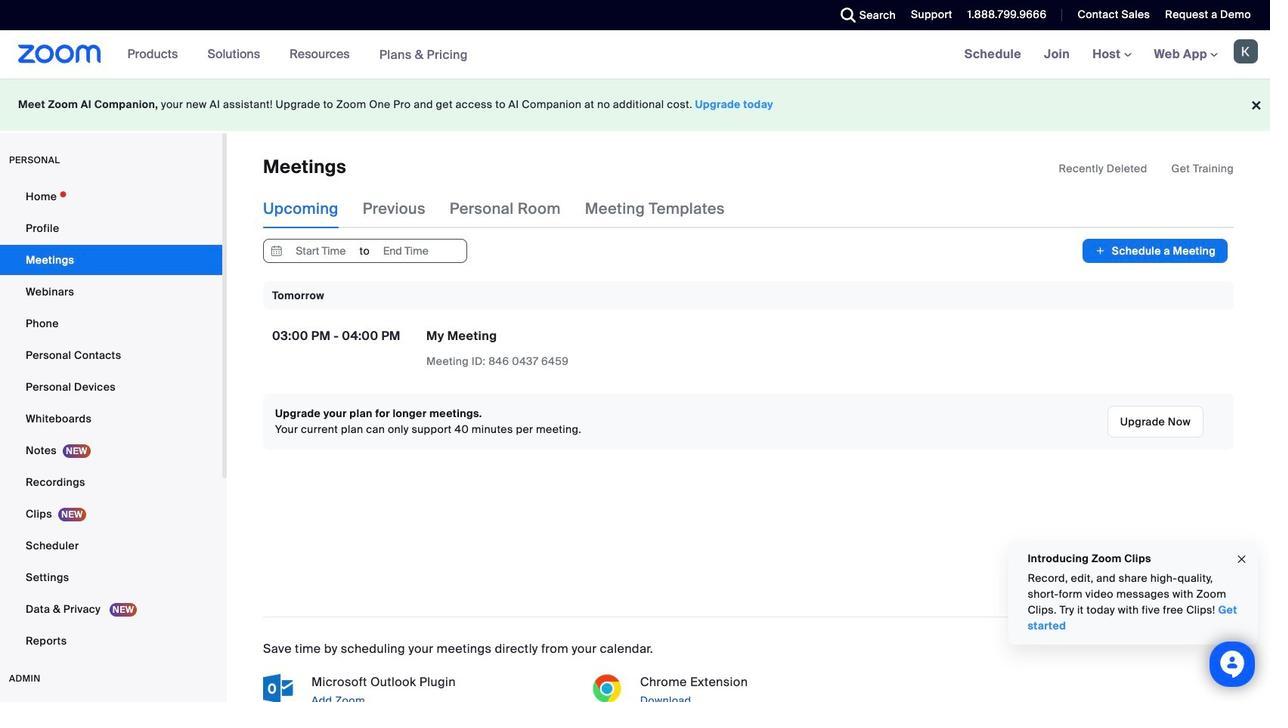 Task type: vqa. For each thing, say whether or not it's contained in the screenshot.
My Notes
no



Task type: locate. For each thing, give the bounding box(es) containing it.
zoom logo image
[[18, 45, 101, 64]]

Date Range Picker End field
[[371, 240, 441, 263]]

close image
[[1237, 551, 1249, 568]]

date image
[[268, 240, 286, 263]]

product information navigation
[[116, 30, 479, 79]]

Date Range Picker Start field
[[286, 240, 356, 263]]

1 horizontal spatial application
[[1059, 161, 1234, 176]]

footer
[[0, 79, 1271, 131]]

meetings navigation
[[953, 30, 1271, 79]]

0 vertical spatial application
[[1059, 161, 1234, 176]]

application
[[1059, 161, 1234, 176], [427, 329, 691, 370]]

banner
[[0, 30, 1271, 79]]

0 horizontal spatial application
[[427, 329, 691, 370]]



Task type: describe. For each thing, give the bounding box(es) containing it.
personal menu menu
[[0, 182, 222, 658]]

1 vertical spatial application
[[427, 329, 691, 370]]

profile picture image
[[1234, 39, 1259, 64]]

tabs of meeting tab list
[[263, 189, 749, 229]]

my meeting element
[[427, 329, 497, 344]]

add image
[[1096, 244, 1106, 259]]



